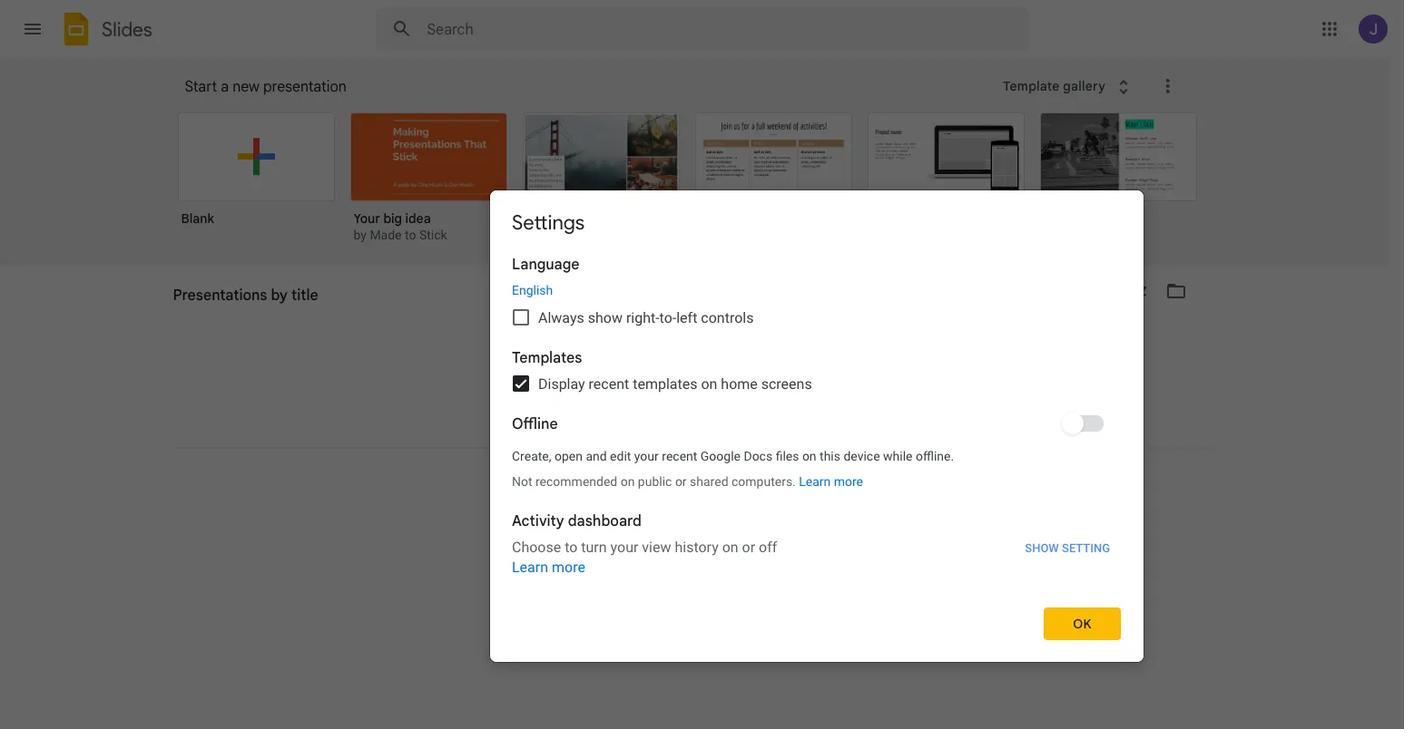 Task type: locate. For each thing, give the bounding box(es) containing it.
learn more link down this
[[799, 475, 863, 489]]

shared
[[690, 475, 728, 489]]

your
[[354, 211, 380, 227]]

0 vertical spatial to
[[405, 228, 416, 242]]

option
[[695, 113, 852, 240], [867, 113, 1024, 240], [1040, 113, 1197, 240]]

show
[[588, 310, 623, 327]]

language english
[[512, 256, 580, 298]]

photo album option
[[522, 113, 679, 240]]

1 horizontal spatial or
[[742, 539, 755, 556]]

your big idea by made to stick
[[354, 211, 447, 242]]

right-
[[626, 310, 660, 327]]

your
[[634, 449, 659, 464], [610, 539, 638, 556]]

activity
[[512, 513, 564, 531]]

2 option from the left
[[867, 113, 1024, 240]]

1 vertical spatial learn
[[512, 559, 548, 577]]

slides link
[[58, 11, 152, 51]]

1 horizontal spatial more
[[834, 475, 863, 489]]

learn down this
[[799, 475, 831, 489]]

more
[[834, 475, 863, 489], [552, 559, 585, 577]]

on
[[701, 376, 717, 393], [802, 449, 817, 464], [621, 475, 635, 489], [722, 539, 739, 556]]

1 presentations by title from the top
[[173, 287, 318, 305]]

display recent templates on home screens
[[538, 376, 812, 393]]

to down idea
[[405, 228, 416, 242]]

1 vertical spatial or
[[742, 539, 755, 556]]

by inside your big idea by made to stick
[[354, 228, 367, 242]]

1 horizontal spatial learn
[[799, 475, 831, 489]]

by
[[354, 228, 367, 242], [271, 287, 288, 305], [259, 294, 273, 310]]

presentations by title
[[173, 287, 318, 305], [173, 294, 300, 310]]

learn more link down choose
[[512, 559, 585, 577]]

learn more link for choose to turn your view history on or off learn more
[[512, 559, 585, 577]]

photo
[[526, 211, 561, 227]]

1 vertical spatial more
[[552, 559, 585, 577]]

to inside your big idea by made to stick
[[405, 228, 416, 242]]

to
[[405, 228, 416, 242], [565, 539, 578, 556]]

0 vertical spatial learn
[[799, 475, 831, 489]]

your right 'turn'
[[610, 539, 638, 556]]

not
[[512, 475, 532, 489]]

learn more link
[[799, 475, 863, 489], [512, 559, 585, 577]]

0 horizontal spatial option
[[695, 113, 852, 240]]

settings dialog
[[489, 190, 1145, 663]]

not recommended on public or shared computers. learn more
[[512, 475, 863, 489]]

0 horizontal spatial to
[[405, 228, 416, 242]]

0 vertical spatial or
[[675, 475, 687, 489]]

and
[[586, 449, 607, 464]]

show setting
[[1025, 542, 1110, 556]]

presentations by title heading
[[173, 266, 318, 324]]

1 vertical spatial learn more link
[[512, 559, 585, 577]]

slides
[[102, 17, 152, 41]]

list box containing blank
[[177, 109, 1221, 267]]

None search field
[[375, 7, 1029, 51]]

1 vertical spatial to
[[565, 539, 578, 556]]

2 presentations by title from the top
[[173, 294, 300, 310]]

0 vertical spatial more
[[834, 475, 863, 489]]

english link
[[512, 283, 553, 298]]

list box
[[177, 109, 1221, 267]]

offline.
[[916, 449, 954, 464]]

album
[[565, 211, 601, 227]]

template gallery
[[1003, 78, 1106, 94]]

recent up not recommended on public or shared computers. learn more on the bottom of the page
[[662, 449, 697, 464]]

0 horizontal spatial learn more link
[[512, 559, 585, 577]]

history
[[675, 539, 719, 556]]

1 horizontal spatial to
[[565, 539, 578, 556]]

more down device
[[834, 475, 863, 489]]

2 presentations from the top
[[173, 294, 255, 310]]

language
[[512, 256, 580, 274]]

1 horizontal spatial option
[[867, 113, 1024, 240]]

presentations
[[173, 287, 267, 305], [173, 294, 255, 310]]

choose to turn your view history on or off learn more
[[512, 539, 777, 577]]

learn down choose
[[512, 559, 548, 577]]

recent right display
[[589, 376, 629, 393]]

blank
[[181, 211, 214, 227]]

or left off
[[742, 539, 755, 556]]

activity dashboard
[[512, 513, 642, 531]]

view
[[642, 539, 671, 556]]

or
[[675, 475, 687, 489], [742, 539, 755, 556]]

0 horizontal spatial more
[[552, 559, 585, 577]]

1 vertical spatial your
[[610, 539, 638, 556]]

create,
[[512, 449, 551, 464]]

0 horizontal spatial recent
[[589, 376, 629, 393]]

always
[[538, 310, 584, 327]]

screens
[[761, 376, 812, 393]]

setting
[[1062, 542, 1110, 556]]

templates
[[512, 349, 582, 368]]

idea
[[405, 211, 431, 227]]

more down 'turn'
[[552, 559, 585, 577]]

on left this
[[802, 449, 817, 464]]

or right public
[[675, 475, 687, 489]]

title
[[291, 287, 318, 305], [277, 294, 300, 310]]

on right history
[[722, 539, 739, 556]]

this
[[820, 449, 840, 464]]

open
[[555, 449, 583, 464]]

0 vertical spatial learn more link
[[799, 475, 863, 489]]

files
[[776, 449, 799, 464]]

start a new presentation heading
[[185, 58, 991, 116]]

start a new presentation
[[185, 78, 346, 96]]

ok button
[[1044, 608, 1121, 641]]

1 horizontal spatial recent
[[662, 449, 697, 464]]

to-
[[660, 310, 676, 327]]

learn
[[799, 475, 831, 489], [512, 559, 548, 577]]

recent
[[589, 376, 629, 393], [662, 449, 697, 464]]

computers.
[[732, 475, 796, 489]]

1 horizontal spatial learn more link
[[799, 475, 863, 489]]

1 presentations from the top
[[173, 287, 267, 305]]

to left 'turn'
[[565, 539, 578, 556]]

photo album
[[526, 211, 601, 227]]

your right edit at the bottom of the page
[[634, 449, 659, 464]]

0 horizontal spatial learn
[[512, 559, 548, 577]]

display
[[538, 376, 585, 393]]

2 horizontal spatial option
[[1040, 113, 1197, 240]]



Task type: describe. For each thing, give the bounding box(es) containing it.
edit
[[610, 449, 631, 464]]

big
[[383, 211, 402, 227]]

controls
[[701, 310, 754, 327]]

presentation
[[263, 78, 346, 96]]

show setting button
[[1024, 538, 1111, 559]]

public
[[638, 475, 672, 489]]

learn inside the choose to turn your view history on or off learn more
[[512, 559, 548, 577]]

3 option from the left
[[1040, 113, 1197, 240]]

google
[[701, 449, 741, 464]]

gallery
[[1063, 78, 1106, 94]]

your inside the choose to turn your view history on or off learn more
[[610, 539, 638, 556]]

Display recent templates on home screens checkbox
[[513, 376, 529, 392]]

title inside heading
[[291, 287, 318, 305]]

template
[[1003, 78, 1060, 94]]

search image
[[383, 11, 420, 47]]

Always show right-to-left controls checkbox
[[513, 310, 529, 326]]

new
[[233, 78, 260, 96]]

always show right-to-left controls
[[538, 310, 754, 327]]

your big idea option
[[350, 113, 507, 245]]

left
[[676, 310, 697, 327]]

on down edit at the bottom of the page
[[621, 475, 635, 489]]

english
[[512, 283, 553, 298]]

on left home
[[701, 376, 717, 393]]

settings
[[512, 211, 585, 235]]

1 option from the left
[[695, 113, 852, 240]]

recommended
[[536, 475, 617, 489]]

choose
[[512, 539, 561, 556]]

device
[[844, 449, 880, 464]]

settings heading
[[512, 211, 585, 235]]

learn more link for not recommended on public or shared computers. learn more
[[799, 475, 863, 489]]

a
[[221, 78, 229, 96]]

made
[[370, 228, 402, 242]]

while
[[883, 449, 913, 464]]

1 vertical spatial recent
[[662, 449, 697, 464]]

blank option
[[177, 113, 334, 240]]

ok
[[1073, 616, 1092, 632]]

or inside the choose to turn your view history on or off learn more
[[742, 539, 755, 556]]

template gallery button
[[991, 70, 1147, 103]]

on inside the choose to turn your view history on or off learn more
[[722, 539, 739, 556]]

by inside presentations by title heading
[[271, 287, 288, 305]]

start
[[185, 78, 217, 96]]

off
[[759, 539, 777, 556]]

stick
[[419, 228, 447, 242]]

to inside the choose to turn your view history on or off learn more
[[565, 539, 578, 556]]

offline
[[512, 416, 558, 434]]

templates
[[633, 376, 698, 393]]

turn
[[581, 539, 607, 556]]

0 horizontal spatial or
[[675, 475, 687, 489]]

create, open and edit your recent google docs files on this device while offline.
[[512, 449, 954, 464]]

0 vertical spatial recent
[[589, 376, 629, 393]]

docs
[[744, 449, 773, 464]]

made to stick link
[[370, 228, 447, 242]]

presentations inside heading
[[173, 287, 267, 305]]

show
[[1025, 542, 1059, 556]]

0 vertical spatial your
[[634, 449, 659, 464]]

dashboard
[[568, 513, 642, 531]]

more inside the choose to turn your view history on or off learn more
[[552, 559, 585, 577]]

home
[[721, 376, 758, 393]]



Task type: vqa. For each thing, say whether or not it's contained in the screenshot.
by within the heading
yes



